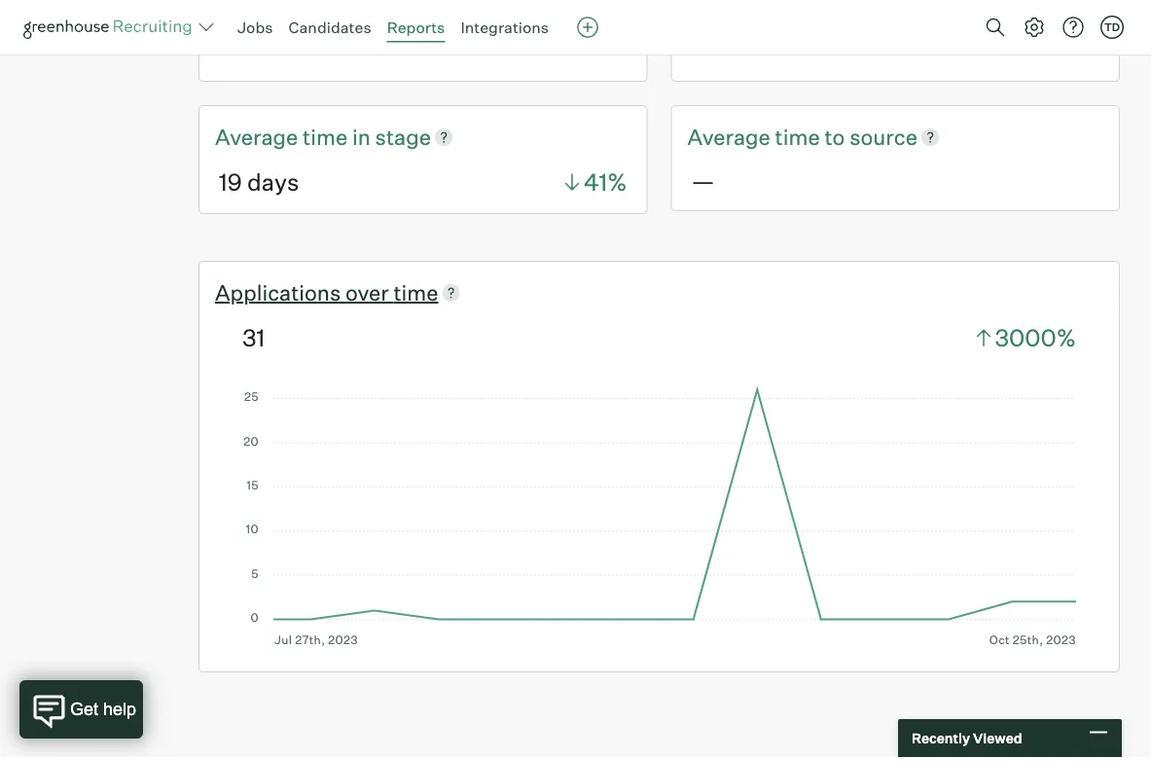 Task type: locate. For each thing, give the bounding box(es) containing it.
1 average from the left
[[215, 123, 298, 150]]

average for average time to
[[688, 123, 771, 150]]

0 horizontal spatial time
[[303, 123, 348, 150]]

time for in
[[303, 123, 348, 150]]

jobs link
[[238, 18, 273, 37]]

—
[[219, 37, 243, 66], [692, 37, 715, 66], [692, 166, 715, 195]]

configure image
[[1023, 16, 1047, 39]]

applications link
[[215, 277, 346, 307]]

td button
[[1097, 12, 1129, 43]]

time right over
[[394, 279, 439, 306]]

in
[[352, 123, 371, 150]]

time link right over
[[394, 277, 439, 307]]

time link for in
[[303, 122, 352, 152]]

1 horizontal spatial average link
[[688, 122, 776, 152]]

average link
[[215, 122, 303, 152], [688, 122, 776, 152]]

reports
[[387, 18, 445, 37]]

time left "to"
[[776, 123, 821, 150]]

2 average from the left
[[688, 123, 771, 150]]

time link left stage link
[[303, 122, 352, 152]]

2 average link from the left
[[688, 122, 776, 152]]

viewed
[[974, 730, 1023, 747]]

time link for to
[[776, 122, 825, 152]]

average
[[215, 123, 298, 150], [688, 123, 771, 150]]

1 horizontal spatial average
[[688, 123, 771, 150]]

search image
[[984, 16, 1008, 39]]

source
[[850, 123, 918, 150]]

0 horizontal spatial average
[[215, 123, 298, 150]]

stage
[[375, 123, 431, 150]]

candidates
[[289, 18, 372, 37]]

0 horizontal spatial average link
[[215, 122, 303, 152]]

recently
[[912, 730, 971, 747]]

2 horizontal spatial time link
[[776, 122, 825, 152]]

time link
[[303, 122, 352, 152], [776, 122, 825, 152], [394, 277, 439, 307]]

candidates link
[[289, 18, 372, 37]]

greenhouse recruiting image
[[23, 16, 199, 39]]

19
[[219, 167, 242, 196]]

0 horizontal spatial time link
[[303, 122, 352, 152]]

41%
[[584, 167, 628, 196]]

2 horizontal spatial time
[[776, 123, 821, 150]]

time left in
[[303, 123, 348, 150]]

average time to
[[688, 123, 850, 150]]

time
[[303, 123, 348, 150], [776, 123, 821, 150], [394, 279, 439, 306]]

1 average link from the left
[[215, 122, 303, 152]]

time link left source link
[[776, 122, 825, 152]]

1 horizontal spatial time link
[[394, 277, 439, 307]]

average link for average time in
[[215, 122, 303, 152]]



Task type: vqa. For each thing, say whether or not it's contained in the screenshot.
2nd 'Disagree' from the right
no



Task type: describe. For each thing, give the bounding box(es) containing it.
source link
[[850, 122, 918, 152]]

31
[[242, 323, 265, 352]]

time for to
[[776, 123, 821, 150]]

over
[[346, 279, 389, 306]]

over link
[[346, 277, 394, 307]]

integrations
[[461, 18, 549, 37]]

3000%
[[996, 323, 1077, 352]]

average link for average time to
[[688, 122, 776, 152]]

average for average time in
[[215, 123, 298, 150]]

stage link
[[375, 122, 431, 152]]

xychart image
[[242, 384, 1077, 647]]

reports link
[[387, 18, 445, 37]]

td button
[[1101, 16, 1125, 39]]

1 horizontal spatial time
[[394, 279, 439, 306]]

integrations link
[[461, 18, 549, 37]]

td
[[1105, 20, 1121, 34]]

19 days
[[219, 167, 299, 196]]

to
[[825, 123, 846, 150]]

jobs
[[238, 18, 273, 37]]

applications over
[[215, 279, 394, 306]]

in link
[[352, 122, 375, 152]]

average time in
[[215, 123, 375, 150]]

recently viewed
[[912, 730, 1023, 747]]

applications
[[215, 279, 341, 306]]

days
[[247, 167, 299, 196]]

to link
[[825, 122, 850, 152]]



